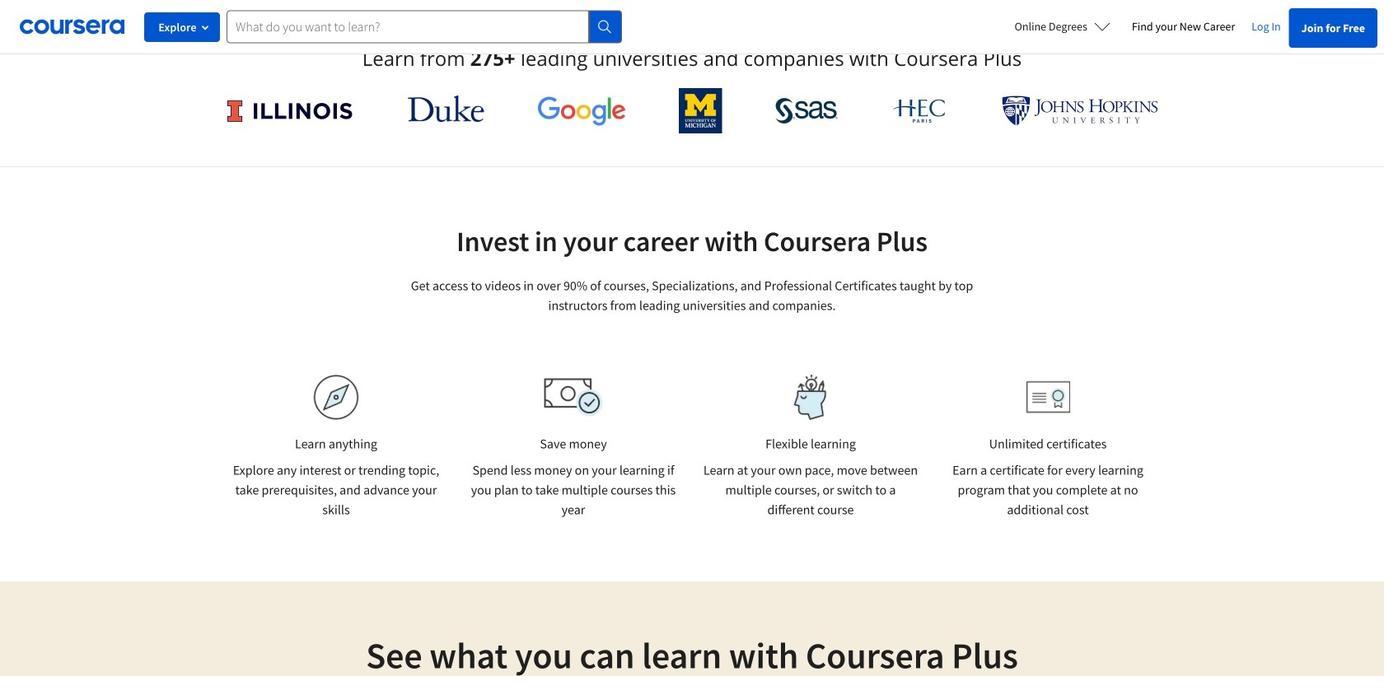Task type: vqa. For each thing, say whether or not it's contained in the screenshot.
university of illinois at urbana-champaign 'image' on the top left of the page
yes



Task type: locate. For each thing, give the bounding box(es) containing it.
sas image
[[776, 98, 839, 124]]

unlimited certificates image
[[1026, 381, 1071, 414]]

university of illinois at urbana-champaign image
[[226, 98, 355, 124]]

None search field
[[227, 10, 622, 43]]

flexible learning image
[[783, 375, 840, 420]]

university of michigan image
[[679, 88, 723, 134]]



Task type: describe. For each thing, give the bounding box(es) containing it.
duke university image
[[408, 96, 484, 122]]

save money image
[[544, 378, 603, 417]]

learn anything image
[[314, 375, 359, 420]]

johns hopkins university image
[[1002, 96, 1159, 126]]

What do you want to learn? text field
[[227, 10, 589, 43]]

hec paris image
[[892, 94, 949, 128]]

google image
[[537, 96, 626, 126]]

coursera image
[[20, 13, 124, 40]]



